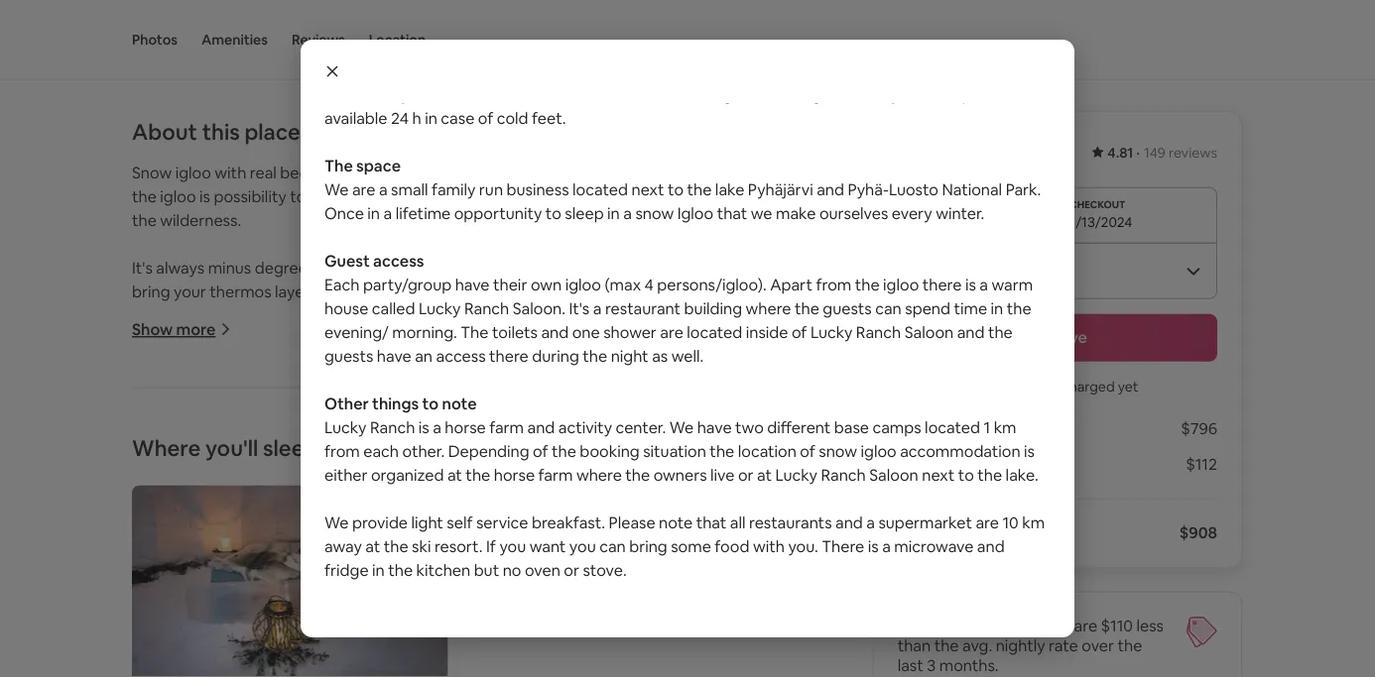 Task type: locate. For each thing, give the bounding box(es) containing it.
1 vertical spatial see
[[309, 186, 335, 206]]

we are a small family run business located next to the lake pyhäjärvi and pyhä-luosto national park. once in a lifetime opportunity to sleep in a snow igloo that we make ourselves every winter.
[[132, 376, 750, 468]]

in inside 'it's always minus degrees' inside the igloo. we provide warm sleeping bag but you should bring your thermos layers, warm hat, socks and cloves. also headlight or flashlight is handy. warm apartment available 24 h in case of cold feet.'
[[425, 108, 437, 128]]

km inside lucky ranch is a horse farm and activity center. we have two different base camps located 1 km from each other. depending of the booking situation the location of snow igloo accommodation is either organized at the horse farm where the owners live or at lucky ranch saloon next to the lake.
[[994, 417, 1017, 438]]

0 horizontal spatial from
[[324, 441, 360, 461]]

possibility for it's always minus degrees' inside the igloo. we provide warm sleeping bag but you should bring your thermos layers, warm hat, socks and cloves. also headlight or flashlight is handy. warm apartment  available 24 h in case of cold feet.
[[214, 186, 287, 206]]

you.
[[788, 536, 818, 557]]

snow igloo with real beds inside. nice atmosphere with led lights and white walls. outside the igloo is possibility to see northern lights if you are lucky. come to lapland and explore the wilderness. for it's always minus degrees' inside the igloo. we provide warm sleeping bag but you should bring your thermos layers, warm hat, socks and cloves. also headlight or flashlight is handy. warm apartment  available 24 h in case of cold feet.
[[132, 162, 781, 230]]

h
[[412, 108, 421, 128], [404, 305, 413, 325]]

ourselves
[[820, 203, 888, 223], [627, 424, 696, 444]]

nice up communicate in the top left of the page
[[562, 0, 594, 9]]

snow up payment, at the left top of page
[[324, 0, 364, 9]]

1 vertical spatial we
[[558, 424, 580, 444]]

location
[[369, 31, 426, 49]]

farm
[[489, 417, 524, 438], [538, 465, 573, 485]]

the left space
[[324, 155, 353, 176]]

explore for it's always minus degrees' inside the igloo. we provide warm sleeping bag but you should bring your thermos layers, warm hat, socks and cloves. also headlight or flashlight is handy. warm apartment available 24 h in case of cold feet.
[[847, 12, 902, 33]]

lapland for it's always minus degrees' inside the igloo. we provide warm sleeping bag but you should bring your thermos layers, warm hat, socks and cloves. also headlight or flashlight is handy. warm apartment  available 24 h in case of cold feet.
[[630, 186, 688, 206]]

always up show more button
[[156, 257, 205, 278]]

national up where
[[132, 400, 192, 421]]

flashlight inside it's always minus degrees' inside the igloo. we provide warm sleeping bag but you should bring your thermos layers, warm hat, socks and cloves. also headlight or flashlight is handy. warm apartment  available 24 h in case of cold feet.
[[656, 281, 722, 301]]

other.
[[402, 441, 445, 461]]

there left the you.
[[730, 519, 770, 540]]

igloo. for it's always minus degrees' inside the igloo. we provide warm sleeping bag but you should bring your thermos layers, warm hat, socks and cloves. also headlight or flashlight is handy. warm apartment available 24 h in case of cold feet.
[[588, 60, 627, 80]]

1 vertical spatial every
[[699, 424, 740, 444]]

0 vertical spatial access
[[373, 251, 424, 271]]

at
[[447, 465, 462, 485], [757, 465, 772, 485], [365, 536, 380, 557]]

bring for it's always minus degrees' inside the igloo. we provide warm sleeping bag but you should bring your thermos layers, warm hat, socks and cloves. also headlight or flashlight is handy. warm apartment  available 24 h in case of cold feet.
[[132, 281, 170, 301]]

is inside 'it's always minus degrees' inside the igloo. we provide warm sleeping bag but you should bring your thermos layers, warm hat, socks and cloves. also headlight or flashlight is handy. warm apartment available 24 h in case of cold feet.'
[[841, 84, 851, 104]]

airbnb down $159
[[898, 454, 947, 475]]

an up other things to note
[[415, 346, 433, 366]]

where inside each party/group have their own igloo (max 4 persons/igloo). apart from the igloo there is a warm house called lucky ranch saloon. it's a restaurant building where the guests can spend time in the evening/ morning. the toilets and one shower are located inside of lucky ranch saloon and the guests have an access there during the night as well.
[[624, 543, 670, 563]]

bring inside it's always minus degrees' inside the igloo. we provide warm sleeping bag but you should bring your thermos layers, warm hat, socks and cloves. also headlight or flashlight is handy. warm apartment  available 24 h in case of cold feet.
[[132, 281, 170, 301]]

1 vertical spatial from
[[324, 441, 360, 461]]

service inside we provide light self service breakfast. please note that all restaurants and a supermarket are 10 km away at the ski resort. if you want you can bring some food with you. there is a microwave and fridge in the kitchen but no oven or stove.
[[476, 513, 528, 533]]

we inside the space we are a small family run business located next to the lake pyhäjärvi and pyhä-luosto national park. once in a lifetime opportunity to sleep in a snow igloo that we make ourselves every winter.
[[324, 179, 349, 199]]

always for it's always minus degrees' inside the igloo. we provide warm sleeping bag but you should bring your thermos layers, warm hat, socks and cloves. also headlight or flashlight is handy. warm apartment available 24 h in case of cold feet.
[[349, 60, 397, 80]]

always down location in the left of the page
[[349, 60, 397, 80]]

opportunity inside we are a small family run business located next to the lake pyhäjärvi and pyhä-luosto national park. once in a lifetime opportunity to sleep in a snow igloo that we make ourselves every winter.
[[262, 424, 350, 444]]

1 horizontal spatial warm
[[906, 84, 950, 104]]

toilets
[[492, 322, 538, 342], [459, 567, 505, 587]]

run inside the space we are a small family run business located next to the lake pyhäjärvi and pyhä-luosto national park. once in a lifetime opportunity to sleep in a snow igloo that we make ourselves every winter.
[[479, 179, 503, 199]]

0 horizontal spatial the
[[324, 155, 353, 176]]

minus for it's always minus degrees' inside the igloo. we provide warm sleeping bag but you should bring your thermos layers, warm hat, socks and cloves. also headlight or flashlight is handy. warm apartment  available 24 h in case of cold feet.
[[208, 257, 251, 278]]

snow up organized
[[443, 424, 481, 444]]

morning. up other things to note
[[392, 322, 457, 342]]

0 vertical spatial morning.
[[392, 322, 457, 342]]

igloo. inside it's always minus degrees' inside the igloo. we provide warm sleeping bag but you should bring your thermos layers, warm hat, socks and cloves. also headlight or flashlight is handy. warm apartment  available 24 h in case of cold feet.
[[395, 257, 435, 278]]

hat, for it's always minus degrees' inside the igloo. we provide warm sleeping bag but you should bring your thermos layers, warm hat, socks and cloves. also headlight or flashlight is handy. warm apartment available 24 h in case of cold feet.
[[484, 84, 512, 104]]

winter. inside the space we are a small family run business located next to the lake pyhäjärvi and pyhä-luosto national park. once in a lifetime opportunity to sleep in a snow igloo that we make ourselves every winter.
[[936, 203, 985, 223]]

never
[[409, 16, 440, 31]]

self
[[447, 513, 473, 533]]

be
[[1042, 378, 1059, 395]]

service up if
[[476, 513, 528, 533]]

rate
[[1049, 636, 1078, 656]]

are inside we provide light self service breakfast. please note that all restaurants and a supermarket are 10 km away at the ski resort. if you want you can bring some food with you. there is a microwave and fridge in the kitchen but no oven or stove.
[[976, 513, 999, 533]]

24 up space
[[391, 108, 409, 128]]

h inside 'it's always minus degrees' inside the igloo. we provide warm sleeping bag but you should bring your thermos layers, warm hat, socks and cloves. also headlight or flashlight is handy. warm apartment available 24 h in case of cold feet.'
[[412, 108, 421, 128]]

also
[[644, 84, 676, 104], [529, 281, 561, 301]]

1 vertical spatial provide
[[466, 257, 522, 278]]

that inside we are a small family run business located next to the lake pyhäjärvi and pyhä-luosto national park. once in a lifetime opportunity to sleep in a snow igloo that we make ourselves every winter.
[[525, 424, 555, 444]]

farm up 'breakfast.'
[[538, 465, 573, 485]]

snow down base on the bottom of the page
[[819, 441, 857, 461]]

wilderness.
[[934, 12, 1015, 33], [160, 210, 241, 230]]

degrees' for it's always minus degrees' inside the igloo. we provide warm sleeping bag but you should bring your thermos layers, warm hat, socks and cloves. also headlight or flashlight is handy. warm apartment  available 24 h in case of cold feet.
[[255, 257, 318, 278]]

0 vertical spatial each
[[324, 274, 360, 295]]

0 horizontal spatial national
[[132, 400, 192, 421]]

yet
[[1118, 378, 1139, 395]]

thermos for it's always minus degrees' inside the igloo. we provide warm sleeping bag but you should bring your thermos layers, warm hat, socks and cloves. also headlight or flashlight is handy. warm apartment available 24 h in case of cold feet.
[[324, 84, 386, 104]]

bag inside it's always minus degrees' inside the igloo. we provide warm sleeping bag but you should bring your thermos layers, warm hat, socks and cloves. also headlight or flashlight is handy. warm apartment  available 24 h in case of cold feet.
[[635, 257, 663, 278]]

before
[[938, 523, 989, 543]]

restaurant inside each party/group have their own igloo (max 4 persons/igloo). apart from the igloo there is a warm house called lucky ranch saloon. it's a restaurant building where the guests can spend time in the evening/ morning. the toilets and one shower are located inside of lucky ranch saloon and the guests have an access there during the night as well.
[[484, 543, 559, 563]]

every inside we are a small family run business located next to the lake pyhäjärvi and pyhä-luosto national park. once in a lifetime opportunity to sleep in a snow igloo that we make ourselves every winter.
[[699, 424, 740, 444]]

2 horizontal spatial your
[[1011, 60, 1044, 80]]

0 vertical spatial during
[[532, 346, 579, 366]]

white for it's always minus degrees' inside the igloo. we provide warm sleeping bag but you should bring your thermos layers, warm hat, socks and cloves. also headlight or flashlight is handy. warm apartment available 24 h in case of cold feet.
[[825, 0, 866, 9]]

atmosphere for it's always minus degrees' inside the igloo. we provide warm sleeping bag but you should bring your thermos layers, warm hat, socks and cloves. also headlight or flashlight is handy. warm apartment available 24 h in case of cold feet.
[[598, 0, 687, 9]]

night down stove. on the left bottom of the page
[[624, 591, 662, 611]]

nice for it's always minus degrees' inside the igloo. we provide warm sleeping bag but you should bring your thermos layers, warm hat, socks and cloves. also headlight or flashlight is handy. warm apartment available 24 h in case of cold feet.
[[562, 0, 594, 9]]

small down more
[[199, 376, 236, 397]]

0 horizontal spatial lucky.
[[519, 186, 560, 206]]

winter. inside we are a small family run business located next to the lake pyhäjärvi and pyhä-luosto national park. once in a lifetime opportunity to sleep in a snow igloo that we make ourselves every winter.
[[132, 448, 181, 468]]

0 vertical spatial time
[[954, 298, 987, 319]]

night
[[611, 346, 649, 366], [624, 591, 662, 611]]

1 horizontal spatial spend
[[905, 298, 951, 319]]

spend inside guest access each party/group have their own igloo (max 4 persons/igloo). apart from the igloo there is a warm house called lucky ranch saloon. it's a restaurant building where the guests can spend time in the evening/ morning. the toilets and one shower are located inside of lucky ranch saloon and the guests have an access there during the night as well.
[[905, 298, 951, 319]]

about this space dialog
[[301, 0, 1075, 638]]

layers, for it's always minus degrees' inside the igloo. we provide warm sleeping bag but you should bring your thermos layers, warm hat, socks and cloves. also headlight or flashlight is handy. warm apartment available 24 h in case of cold feet.
[[390, 84, 436, 104]]

beds down place in the top left of the page
[[280, 162, 316, 182]]

inside. inside about this space dialog
[[512, 0, 559, 9]]

snow up guest access each party/group have their own igloo (max 4 persons/igloo). apart from the igloo there is a warm house called lucky ranch saloon. it's a restaurant building where the guests can spend time in the evening/ morning. the toilets and one shower are located inside of lucky ranch saloon and the guests have an access there during the night as well.
[[636, 203, 674, 223]]

each down where
[[132, 519, 167, 540]]

accommodation
[[900, 441, 1021, 461]]

case inside it's always minus degrees' inside the igloo. we provide warm sleeping bag but you should bring your thermos layers, warm hat, socks and cloves. also headlight or flashlight is handy. warm apartment  available 24 h in case of cold feet.
[[433, 305, 466, 325]]

0 horizontal spatial flashlight
[[656, 281, 722, 301]]

northern for it's always minus degrees' inside the igloo. we provide warm sleeping bag but you should bring your thermos layers, warm hat, socks and cloves. also headlight or flashlight is handy. warm apartment available 24 h in case of cold feet.
[[463, 12, 528, 33]]

an down kitchen
[[428, 591, 446, 611]]

your for it's always minus degrees' inside the igloo. we provide warm sleeping bag but you should bring your thermos layers, warm hat, socks and cloves. also headlight or flashlight is handy. warm apartment  available 24 h in case of cold feet.
[[174, 281, 206, 301]]

1 horizontal spatial igloo
[[677, 203, 714, 223]]

0 horizontal spatial headlight
[[565, 281, 633, 301]]

small down space
[[391, 179, 428, 199]]

inside inside each party/group have their own igloo (max 4 persons/igloo). apart from the igloo there is a warm house called lucky ranch saloon. it's a restaurant building where the guests can spend time in the evening/ morning. the toilets and one shower are located inside of lucky ranch saloon and the guests have an access there during the night as well.
[[713, 567, 756, 587]]

house
[[324, 298, 368, 319], [203, 543, 247, 563]]

northern down space
[[338, 186, 403, 206]]

0 vertical spatial apart
[[770, 274, 813, 295]]

access down kitchen
[[449, 591, 499, 611]]

1 horizontal spatial real
[[442, 0, 469, 9]]

well. down some
[[685, 591, 717, 611]]

apartment
[[954, 84, 1032, 104], [231, 305, 309, 325]]

0 vertical spatial house
[[324, 298, 368, 319]]

always
[[349, 60, 397, 80], [156, 257, 205, 278]]

atmosphere for it's always minus degrees' inside the igloo. we provide warm sleeping bag but you should bring your thermos layers, warm hat, socks and cloves. also headlight or flashlight is handy. warm apartment  available 24 h in case of cold feet.
[[405, 162, 494, 182]]

igloo. right guest
[[395, 257, 435, 278]]

case for it's always minus degrees' inside the igloo. we provide warm sleeping bag but you should bring your thermos layers, warm hat, socks and cloves. also headlight or flashlight is handy. warm apartment  available 24 h in case of cold feet.
[[433, 305, 466, 325]]

sleep inside we are a small family run business located next to the lake pyhäjärvi and pyhä-luosto national park. once in a lifetime opportunity to sleep in a snow igloo that we make ourselves every winter.
[[372, 424, 411, 444]]

also for it's always minus degrees' inside the igloo. we provide warm sleeping bag but you should bring your thermos layers, warm hat, socks and cloves. also headlight or flashlight is handy. warm apartment available 24 h in case of cold feet.
[[644, 84, 676, 104]]

it's inside it's always minus degrees' inside the igloo. we provide warm sleeping bag but you should bring your thermos layers, warm hat, socks and cloves. also headlight or flashlight is handy. warm apartment  available 24 h in case of cold feet.
[[132, 257, 153, 278]]

snow for either
[[819, 441, 857, 461]]

1 horizontal spatial apart
[[770, 274, 813, 295]]

shower up the center.
[[603, 322, 657, 342]]

4 inside each party/group have their own igloo (max 4 persons/igloo). apart from the igloo there is a warm house called lucky ranch saloon. it's a restaurant building where the guests can spend time in the evening/ morning. the toilets and one shower are located inside of lucky ranch saloon and the guests have an access there during the night as well.
[[452, 519, 461, 540]]

in
[[425, 108, 437, 128], [367, 203, 380, 223], [607, 203, 620, 223], [991, 298, 1004, 319], [416, 305, 429, 325], [175, 424, 188, 444], [415, 424, 427, 444], [372, 560, 385, 581], [247, 567, 260, 587]]

h down the website
[[412, 108, 421, 128]]

km right 10
[[1022, 513, 1045, 533]]

bring inside 'it's always minus degrees' inside the igloo. we provide warm sleeping bag but you should bring your thermos layers, warm hat, socks and cloves. also headlight or flashlight is handy. warm apartment available 24 h in case of cold feet.'
[[969, 60, 1008, 80]]

0 horizontal spatial igloo.
[[395, 257, 435, 278]]

service
[[951, 454, 1003, 475], [476, 513, 528, 533]]

km right 1
[[994, 417, 1017, 438]]

0 horizontal spatial led
[[533, 162, 555, 182]]

0 vertical spatial walls.
[[869, 0, 909, 9]]

lifetime right where
[[203, 424, 258, 444]]

0 vertical spatial nice
[[562, 0, 594, 9]]

warm for it's always minus degrees' inside the igloo. we provide warm sleeping bag but you should bring your thermos layers, warm hat, socks and cloves. also headlight or flashlight is handy. warm apartment  available 24 h in case of cold feet.
[[183, 305, 227, 325]]

warm
[[906, 84, 950, 104], [183, 305, 227, 325]]

or
[[529, 16, 541, 31], [432, 32, 444, 47], [752, 84, 767, 104], [637, 281, 652, 301], [738, 465, 754, 485], [564, 560, 579, 581]]

last
[[898, 656, 924, 676]]

at down depending
[[447, 465, 462, 485]]

white for it's always minus degrees' inside the igloo. we provide warm sleeping bag but you should bring your thermos layers, warm hat, socks and cloves. also headlight or flashlight is handy. warm apartment  available 24 h in case of cold feet.
[[633, 162, 673, 182]]

1 vertical spatial where
[[576, 465, 622, 485]]

minus up more
[[208, 257, 251, 278]]

payment,
[[355, 16, 407, 31]]

your for it's always minus degrees' inside the igloo. we provide warm sleeping bag but you should bring your thermos layers, warm hat, socks and cloves. also headlight or flashlight is handy. warm apartment available 24 h in case of cold feet.
[[1011, 60, 1044, 80]]

can inside we provide light self service breakfast. please note that all restaurants and a supermarket are 10 km away at the ski resort. if you want you can bring some food with you. there is a microwave and fridge in the kitchen but no oven or stove.
[[600, 536, 626, 557]]

provide inside we provide light self service breakfast. please note that all restaurants and a supermarket are 10 km away at the ski resort. if you want you can bring some food with you. there is a microwave and fridge in the kitchen but no oven or stove.
[[352, 513, 408, 533]]

bring for it's always minus degrees' inside the igloo. we provide warm sleeping bag but you should bring your thermos layers, warm hat, socks and cloves. also headlight or flashlight is handy. warm apartment available 24 h in case of cold feet.
[[969, 60, 1008, 80]]

1 horizontal spatial family
[[432, 179, 476, 199]]

if up it's always minus degrees' inside the igloo. we provide warm sleeping bag but you should bring your thermos layers, warm hat, socks and cloves. also headlight or flashlight is handy. warm apartment  available 24 h in case of cold feet.
[[449, 186, 459, 206]]

one inside each party/group have their own igloo (max 4 persons/igloo). apart from the igloo there is a warm house called lucky ranch saloon. it's a restaurant building where the guests can spend time in the evening/ morning. the toilets and one shower are located inside of lucky ranch saloon and the guests have an access there during the night as well.
[[539, 567, 567, 587]]

cloves. for it's always minus degrees' inside the igloo. we provide warm sleeping bag but you should bring your thermos layers, warm hat, socks and cloves. also headlight or flashlight is handy. warm apartment available 24 h in case of cold feet.
[[591, 84, 641, 104]]

real down place in the top left of the page
[[250, 162, 277, 182]]

morning.
[[392, 322, 457, 342], [359, 567, 424, 587]]

with
[[407, 0, 439, 9], [690, 0, 722, 9], [215, 162, 246, 182], [498, 162, 529, 182], [753, 536, 785, 557]]

once up guest
[[324, 203, 364, 223]]

we inside it's always minus degrees' inside the igloo. we provide warm sleeping bag but you should bring your thermos layers, warm hat, socks and cloves. also headlight or flashlight is handy. warm apartment  available 24 h in case of cold feet.
[[438, 257, 462, 278]]

show more button
[[132, 319, 232, 340]]

1 vertical spatial handy.
[[132, 305, 180, 325]]

h up other things to note
[[404, 305, 413, 325]]

business inside the space we are a small family run business located next to the lake pyhäjärvi and pyhä-luosto national park. once in a lifetime opportunity to sleep in a snow igloo that we make ourselves every winter.
[[507, 179, 569, 199]]

or inside lucky ranch is a horse farm and activity center. we have two different base camps located 1 km from each other. depending of the booking situation the location of snow igloo accommodation is either organized at the horse farm where the owners live or at lucky ranch saloon next to the lake.
[[738, 465, 754, 485]]

things
[[372, 393, 419, 414]]

hat, down guest
[[369, 281, 397, 301]]

thermos down reviews button
[[324, 84, 386, 104]]

0 horizontal spatial snow
[[443, 424, 481, 444]]

airbnb down payment, at the left top of page
[[346, 32, 384, 47]]

igloo inside lucky ranch is a horse farm and activity center. we have two different base camps located 1 km from each other. depending of the booking situation the location of snow igloo accommodation is either organized at the horse farm where the owners live or at lucky ranch saloon next to the lake.
[[861, 441, 897, 461]]

double bed image
[[132, 486, 448, 678], [132, 486, 448, 678]]

next
[[632, 179, 664, 199], [439, 376, 472, 397], [922, 465, 955, 485]]

outside for it's always minus degrees' inside the igloo. we provide warm sleeping bag but you should bring your thermos layers, warm hat, socks and cloves. also headlight or flashlight is handy. warm apartment  available 24 h in case of cold feet.
[[719, 162, 777, 182]]

restaurant
[[605, 298, 681, 319], [484, 543, 559, 563]]

0 horizontal spatial every
[[699, 424, 740, 444]]

0 horizontal spatial (max
[[412, 519, 449, 540]]

away
[[324, 536, 362, 557]]

headlight for it's always minus degrees' inside the igloo. we provide warm sleeping bag but you should bring your thermos layers, warm hat, socks and cloves. also headlight or flashlight is handy. warm apartment  available 24 h in case of cold feet.
[[565, 281, 633, 301]]

layers,
[[390, 84, 436, 104], [275, 281, 321, 301]]

h for it's always minus degrees' inside the igloo. we provide warm sleeping bag but you should bring your thermos layers, warm hat, socks and cloves. also headlight or flashlight is handy. warm apartment  available 24 h in case of cold feet.
[[404, 305, 413, 325]]

sleeping inside 'it's always minus degrees' inside the igloo. we provide warm sleeping bag but you should bring your thermos layers, warm hat, socks and cloves. also headlight or flashlight is handy. warm apartment available 24 h in case of cold feet.'
[[762, 60, 824, 80]]

shower right oven
[[571, 567, 624, 587]]

0 horizontal spatial each
[[132, 519, 167, 540]]

1 vertical spatial time
[[211, 567, 244, 587]]

available inside it's always minus degrees' inside the igloo. we provide warm sleeping bag but you should bring your thermos layers, warm hat, socks and cloves. also headlight or flashlight is handy. warm apartment  available 24 h in case of cold feet.
[[316, 305, 379, 325]]

handy. for it's always minus degrees' inside the igloo. we provide warm sleeping bag but you should bring your thermos layers, warm hat, socks and cloves. also headlight or flashlight is handy. warm apartment available 24 h in case of cold feet.
[[855, 84, 903, 104]]

0 horizontal spatial degrees'
[[255, 257, 318, 278]]

also for it's always minus degrees' inside the igloo. we provide warm sleeping bag but you should bring your thermos layers, warm hat, socks and cloves. also headlight or flashlight is handy. warm apartment  available 24 h in case of cold feet.
[[529, 281, 561, 301]]

northern right never
[[463, 12, 528, 33]]

snow for make
[[636, 203, 674, 223]]

at down location
[[757, 465, 772, 485]]

atmosphere right space
[[405, 162, 494, 182]]

igloo. down communicate in the top left of the page
[[588, 60, 627, 80]]

sleep inside the space we are a small family run business located next to the lake pyhäjärvi and pyhä-luosto national park. once in a lifetime opportunity to sleep in a snow igloo that we make ourselves every winter.
[[565, 203, 604, 223]]

inside. for it's always minus degrees' inside the igloo. we provide warm sleeping bag but you should bring your thermos layers, warm hat, socks and cloves. also headlight or flashlight is handy. warm apartment  available 24 h in case of cold feet.
[[320, 162, 366, 182]]

0 vertical spatial your
[[328, 16, 352, 31]]

cloves. inside 'it's always minus degrees' inside the igloo. we provide warm sleeping bag but you should bring your thermos layers, warm hat, socks and cloves. also headlight or flashlight is handy. warm apartment available 24 h in case of cold feet.'
[[591, 84, 641, 104]]

as up the center.
[[652, 346, 668, 366]]

socks inside it's always minus degrees' inside the igloo. we provide warm sleeping bag but you should bring your thermos layers, warm hat, socks and cloves. also headlight or flashlight is handy. warm apartment  available 24 h in case of cold feet.
[[400, 281, 442, 301]]

if
[[574, 12, 584, 33], [449, 186, 459, 206]]

we inside lucky ranch is a horse farm and activity center. we have two different base camps located 1 km from each other. depending of the booking situation the location of snow igloo accommodation is either organized at the horse farm where the owners live or at lucky ranch saloon next to the lake.
[[670, 417, 694, 438]]

access right guest
[[373, 251, 424, 271]]

0 vertical spatial sleeping
[[762, 60, 824, 80]]

horse down depending
[[494, 465, 535, 485]]

0 vertical spatial igloo
[[677, 203, 714, 223]]

minus
[[401, 60, 444, 80], [208, 257, 251, 278]]

0 vertical spatial 4
[[644, 274, 654, 295]]

sleeping for it's always minus degrees' inside the igloo. we provide warm sleeping bag but you should bring your thermos layers, warm hat, socks and cloves. also headlight or flashlight is handy. warm apartment available 24 h in case of cold feet.
[[762, 60, 824, 80]]

note up some
[[659, 513, 693, 533]]

1 horizontal spatial socks
[[515, 84, 557, 104]]

one down want in the bottom of the page
[[539, 567, 567, 587]]

0 horizontal spatial airbnb
[[346, 32, 384, 47]]

igloo
[[368, 0, 404, 9], [1001, 0, 1037, 9], [175, 162, 211, 182], [160, 186, 196, 206], [565, 274, 601, 295], [883, 274, 919, 295], [861, 441, 897, 461], [373, 519, 409, 540], [691, 519, 727, 540]]

pyhäjärvi inside we are a small family run business located next to the lake pyhäjärvi and pyhä-luosto national park. once in a lifetime opportunity to sleep in a snow igloo that we make ourselves every winter.
[[556, 376, 621, 397]]

0 vertical spatial case
[[441, 108, 475, 128]]

night inside each party/group have their own igloo (max 4 persons/igloo). apart from the igloo there is a warm house called lucky ranch saloon. it's a restaurant building where the guests can spend time in the evening/ morning. the toilets and one shower are located inside of lucky ranch saloon and the guests have an access there during the night as well.
[[624, 591, 662, 611]]

called inside each party/group have their own igloo (max 4 persons/igloo). apart from the igloo there is a warm house called lucky ranch saloon. it's a restaurant building where the guests can spend time in the evening/ morning. the toilets and one shower are located inside of lucky ranch saloon and the guests have an access there during the night as well.
[[251, 543, 294, 563]]

feet. for it's always minus degrees' inside the igloo. we provide warm sleeping bag but you should bring your thermos layers, warm hat, socks and cloves. also headlight or flashlight is handy. warm apartment available 24 h in case of cold feet.
[[532, 108, 566, 128]]

available up space
[[324, 108, 387, 128]]

1 vertical spatial one
[[539, 567, 567, 587]]

snow down about
[[132, 162, 172, 182]]

are inside each party/group have their own igloo (max 4 persons/igloo). apart from the igloo there is a warm house called lucky ranch saloon. it's a restaurant building where the guests can spend time in the evening/ morning. the toilets and one shower are located inside of lucky ranch saloon and the guests have an access there during the night as well.
[[627, 567, 651, 587]]

0 vertical spatial should
[[918, 60, 966, 80]]

access down it's always minus degrees' inside the igloo. we provide warm sleeping bag but you should bring your thermos layers, warm hat, socks and cloves. also headlight or flashlight is handy. warm apartment  available 24 h in case of cold feet.
[[436, 346, 486, 366]]

farm up depending
[[489, 417, 524, 438]]

time inside each party/group have their own igloo (max 4 persons/igloo). apart from the igloo there is a warm house called lucky ranch saloon. it's a restaurant building where the guests can spend time in the evening/ morning. the toilets and one shower are located inside of lucky ranch saloon and the guests have an access there during the night as well.
[[211, 567, 244, 587]]

possibility
[[339, 12, 412, 33], [214, 186, 287, 206]]

beds up money
[[473, 0, 509, 9]]

atmosphere up communicate in the top left of the page
[[598, 0, 687, 9]]

1 vertical spatial (max
[[412, 519, 449, 540]]

lapland for it's always minus degrees' inside the igloo. we provide warm sleeping bag but you should bring your thermos layers, warm hat, socks and cloves. also headlight or flashlight is handy. warm apartment available 24 h in case of cold feet.
[[755, 12, 813, 33]]

always for it's always minus degrees' inside the igloo. we provide warm sleeping bag but you should bring your thermos layers, warm hat, socks and cloves. also headlight or flashlight is handy. warm apartment  available 24 h in case of cold feet.
[[156, 257, 205, 278]]

0 vertical spatial shower
[[603, 322, 657, 342]]

4
[[644, 274, 654, 295], [452, 519, 461, 540]]

degrees' inside 'it's always minus degrees' inside the igloo. we provide warm sleeping bag but you should bring your thermos layers, warm hat, socks and cloves. also headlight or flashlight is handy. warm apartment available 24 h in case of cold feet.'
[[447, 60, 510, 80]]

0 horizontal spatial park.
[[196, 400, 231, 421]]

northern inside about this space dialog
[[463, 12, 528, 33]]

1 vertical spatial building
[[563, 543, 621, 563]]

0 vertical spatial next
[[632, 179, 664, 199]]

the up we are a small family run business located next to the lake pyhäjärvi and pyhä-luosto national park. once in a lifetime opportunity to sleep in a snow igloo that we make ourselves every winter.
[[461, 322, 489, 342]]

0 vertical spatial farm
[[489, 417, 524, 438]]

an
[[415, 346, 433, 366], [428, 591, 446, 611]]

0 vertical spatial (max
[[605, 274, 641, 295]]

headlight
[[679, 84, 748, 104], [565, 281, 633, 301]]

sleeping for it's always minus degrees' inside the igloo. we provide warm sleeping bag but you should bring your thermos layers, warm hat, socks and cloves. also headlight or flashlight is handy. warm apartment  available 24 h in case of cold feet.
[[570, 257, 631, 278]]

toilets inside each party/group have their own igloo (max 4 persons/igloo). apart from the igloo there is a warm house called lucky ranch saloon. it's a restaurant building where the guests can spend time in the evening/ morning. the toilets and one shower are located inside of lucky ranch saloon and the guests have an access there during the night as well.
[[459, 567, 505, 587]]

24 up things
[[383, 305, 400, 325]]

bag for it's always minus degrees' inside the igloo. we provide warm sleeping bag but you should bring your thermos layers, warm hat, socks and cloves. also headlight or flashlight is handy. warm apartment available 24 h in case of cold feet.
[[827, 60, 855, 80]]

ourselves up owners
[[627, 424, 696, 444]]

$159
[[898, 419, 932, 439]]

sleep
[[565, 203, 604, 223], [372, 424, 411, 444], [263, 434, 318, 463]]

as down we provide light self service breakfast. please note that all restaurants and a supermarket are 10 km away at the ski resort. if you want you can bring some food with you. there is a microwave and fridge in the kitchen but no oven or stove.
[[665, 591, 681, 611]]

0 horizontal spatial ourselves
[[627, 424, 696, 444]]

inside. up guest
[[320, 162, 366, 182]]

minus down the website
[[401, 60, 444, 80]]

0 vertical spatial provide
[[658, 60, 714, 80]]

party/group inside guest access each party/group have their own igloo (max 4 persons/igloo). apart from the igloo there is a warm house called lucky ranch saloon. it's a restaurant building where the guests can spend time in the evening/ morning. the toilets and one shower are located inside of lucky ranch saloon and the guests have an access there during the night as well.
[[363, 274, 452, 295]]

provide inside 'it's always minus degrees' inside the igloo. we provide warm sleeping bag but you should bring your thermos layers, warm hat, socks and cloves. also headlight or flashlight is handy. warm apartment available 24 h in case of cold feet.'
[[658, 60, 714, 80]]

to
[[268, 16, 281, 31]]

outside
[[912, 0, 970, 9], [719, 162, 777, 182]]

small
[[391, 179, 428, 199], [199, 376, 236, 397]]

well. up lucky ranch is a horse farm and activity center. we have two different base camps located 1 km from each other. depending of the booking situation the location of snow igloo accommodation is either organized at the horse farm where the owners live or at lucky ranch saloon next to the lake.
[[671, 346, 704, 366]]

sleeping
[[762, 60, 824, 80], [570, 257, 631, 278]]

explore inside about this space dialog
[[847, 12, 902, 33]]

igloo. inside 'it's always minus degrees' inside the igloo. we provide warm sleeping bag but you should bring your thermos layers, warm hat, socks and cloves. also headlight or flashlight is handy. warm apartment available 24 h in case of cold feet.'
[[588, 60, 627, 80]]

warm inside 'it's always minus degrees' inside the igloo. we provide warm sleeping bag but you should bring your thermos layers, warm hat, socks and cloves. also headlight or flashlight is handy. warm apartment available 24 h in case of cold feet.'
[[906, 84, 950, 104]]

lucky.
[[644, 12, 685, 33], [519, 186, 560, 206]]

always inside 'it's always minus degrees' inside the igloo. we provide warm sleeping bag but you should bring your thermos layers, warm hat, socks and cloves. also headlight or flashlight is handy. warm apartment available 24 h in case of cold feet.'
[[349, 60, 397, 80]]

luosto up 1/8/2024
[[889, 179, 939, 199]]

headlight inside it's always minus degrees' inside the igloo. we provide warm sleeping bag but you should bring your thermos layers, warm hat, socks and cloves. also headlight or flashlight is handy. warm apartment  available 24 h in case of cold feet.
[[565, 281, 633, 301]]

hat, down money
[[484, 84, 512, 104]]

1 horizontal spatial thermos
[[324, 84, 386, 104]]

real up transfer at the top of the page
[[442, 0, 469, 9]]

we inside we are a small family run business located next to the lake pyhäjärvi and pyhä-luosto national park. once in a lifetime opportunity to sleep in a snow igloo that we make ourselves every winter.
[[132, 376, 156, 397]]

0 vertical spatial winter.
[[936, 203, 985, 223]]

party/group down where you'll sleep
[[171, 519, 259, 540]]

if right money
[[574, 12, 584, 33]]

0 vertical spatial white
[[825, 0, 866, 9]]

1 horizontal spatial opportunity
[[454, 203, 542, 223]]

real
[[442, 0, 469, 9], [250, 162, 277, 182]]

1 horizontal spatial park.
[[1006, 179, 1041, 199]]

1 horizontal spatial also
[[644, 84, 676, 104]]

their
[[493, 274, 527, 295], [301, 519, 335, 540]]

0 vertical spatial also
[[644, 84, 676, 104]]

the inside we are a small family run business located next to the lake pyhäjärvi and pyhä-luosto national park. once in a lifetime opportunity to sleep in a snow igloo that we make ourselves every winter.
[[495, 376, 519, 397]]

the down resort.
[[428, 567, 456, 587]]

apart
[[770, 274, 813, 295], [578, 519, 620, 540]]

hat, inside 'it's always minus degrees' inside the igloo. we provide warm sleeping bag but you should bring your thermos layers, warm hat, socks and cloves. also headlight or flashlight is handy. warm apartment available 24 h in case of cold feet.'
[[484, 84, 512, 104]]

inside. for it's always minus degrees' inside the igloo. we provide warm sleeping bag but you should bring your thermos layers, warm hat, socks and cloves. also headlight or flashlight is handy. warm apartment available 24 h in case of cold feet.
[[512, 0, 559, 9]]

available down guest
[[316, 305, 379, 325]]

1 vertical spatial make
[[583, 424, 624, 444]]

luosto up two
[[697, 376, 746, 397]]

degrees' down app.
[[447, 60, 510, 80]]

see up guest
[[309, 186, 335, 206]]

0 vertical spatial lucky.
[[644, 12, 685, 33]]

apartment for it's always minus degrees' inside the igloo. we provide warm sleeping bag but you should bring your thermos layers, warm hat, socks and cloves. also headlight or flashlight is handy. warm apartment available 24 h in case of cold feet.
[[954, 84, 1032, 104]]

apart inside guest access each party/group have their own igloo (max 4 persons/igloo). apart from the igloo there is a warm house called lucky ranch saloon. it's a restaurant building where the guests can spend time in the evening/ morning. the toilets and one shower are located inside of lucky ranch saloon and the guests have an access there during the night as well.
[[770, 274, 813, 295]]

wilderness. for it's always minus degrees' inside the igloo. we provide warm sleeping bag but you should bring your thermos layers, warm hat, socks and cloves. also headlight or flashlight is handy. warm apartment available 24 h in case of cold feet.
[[934, 12, 1015, 33]]

0 vertical spatial family
[[432, 179, 476, 199]]

show
[[132, 319, 173, 340]]

ski
[[412, 536, 431, 557]]

lights
[[751, 0, 791, 9], [531, 12, 571, 33], [559, 162, 598, 182], [406, 186, 446, 206]]

0 vertical spatial ourselves
[[820, 203, 888, 223]]

bag
[[827, 60, 855, 80], [635, 257, 663, 278]]

1 horizontal spatial led
[[725, 0, 748, 9]]

should inside it's always minus degrees' inside the igloo. we provide warm sleeping bag but you should bring your thermos layers, warm hat, socks and cloves. also headlight or flashlight is handy. warm apartment  available 24 h in case of cold feet.
[[725, 257, 773, 278]]

where
[[746, 298, 791, 319], [576, 465, 622, 485], [624, 543, 670, 563]]

x
[[935, 419, 943, 439]]

own inside guest access each party/group have their own igloo (max 4 persons/igloo). apart from the igloo there is a warm house called lucky ranch saloon. it's a restaurant building where the guests can spend time in the evening/ morning. the toilets and one shower are located inside of lucky ranch saloon and the guests have an access there during the night as well.
[[531, 274, 562, 295]]

available for it's always minus degrees' inside the igloo. we provide warm sleeping bag but you should bring your thermos layers, warm hat, socks and cloves. also headlight or flashlight is handy. warm apartment available 24 h in case of cold feet.
[[324, 108, 387, 128]]

each down guest
[[324, 274, 360, 295]]

white inside about this space dialog
[[825, 0, 866, 9]]

apartment for it's always minus degrees' inside the igloo. we provide warm sleeping bag but you should bring your thermos layers, warm hat, socks and cloves. also headlight or flashlight is handy. warm apartment  available 24 h in case of cold feet.
[[231, 305, 309, 325]]

warm inside it's always minus degrees' inside the igloo. we provide warm sleeping bag but you should bring your thermos layers, warm hat, socks and cloves. also headlight or flashlight is handy. warm apartment  available 24 h in case of cold feet.
[[183, 305, 227, 325]]

see right the website
[[434, 12, 460, 33]]

during down oven
[[545, 591, 593, 611]]

bag for it's always minus degrees' inside the igloo. we provide warm sleeping bag but you should bring your thermos layers, warm hat, socks and cloves. also headlight or flashlight is handy. warm apartment  available 24 h in case of cold feet.
[[635, 257, 663, 278]]

northern for it's always minus degrees' inside the igloo. we provide warm sleeping bag but you should bring your thermos layers, warm hat, socks and cloves. also headlight or flashlight is handy. warm apartment  available 24 h in case of cold feet.
[[338, 186, 403, 206]]

building inside guest access each party/group have their own igloo (max 4 persons/igloo). apart from the igloo there is a warm house called lucky ranch saloon. it's a restaurant building where the guests can spend time in the evening/ morning. the toilets and one shower are located inside of lucky ranch saloon and the guests have an access there during the night as well.
[[684, 298, 742, 319]]

of inside it's always minus degrees' inside the igloo. we provide warm sleeping bag but you should bring your thermos layers, warm hat, socks and cloves. also headlight or flashlight is handy. warm apartment  available 24 h in case of cold feet.
[[470, 305, 485, 325]]

1 vertical spatial restaurant
[[484, 543, 559, 563]]

1 horizontal spatial time
[[954, 298, 987, 319]]

snow inside about this space dialog
[[324, 0, 364, 9]]

0 vertical spatial cloves.
[[591, 84, 641, 104]]

taxes
[[992, 523, 1033, 543]]

saloon for base
[[870, 465, 919, 485]]

saloon for there
[[226, 591, 275, 611]]

igloo up guest access each party/group have their own igloo (max 4 persons/igloo). apart from the igloo there is a warm house called lucky ranch saloon. it's a restaurant building where the guests can spend time in the evening/ morning. the toilets and one shower are located inside of lucky ranch saloon and the guests have an access there during the night as well.
[[677, 203, 714, 223]]

0 vertical spatial beds
[[473, 0, 509, 9]]

1 horizontal spatial each
[[324, 274, 360, 295]]

but inside it's always minus degrees' inside the igloo. we provide warm sleeping bag but you should bring your thermos layers, warm hat, socks and cloves. also headlight or flashlight is handy. warm apartment  available 24 h in case of cold feet.
[[666, 257, 692, 278]]

0 horizontal spatial white
[[633, 162, 673, 182]]

snow igloo with real beds inside. nice atmosphere with led lights and white walls. outside the igloo is possibility to see northern lights if you are lucky. come to lapland and explore the wilderness. for it's always minus degrees' inside the igloo. we provide warm sleeping bag but you should bring your thermos layers, warm hat, socks and cloves. also headlight or flashlight is handy. warm apartment available 24 h in case of cold feet.
[[324, 0, 1037, 33]]

party/group down guest
[[363, 274, 452, 295]]

0 horizontal spatial warm
[[183, 305, 227, 325]]

thermos up more
[[210, 281, 271, 301]]

pyhä- inside the space we are a small family run business located next to the lake pyhäjärvi and pyhä-luosto national park. once in a lifetime opportunity to sleep in a snow igloo that we make ourselves every winter.
[[848, 179, 889, 199]]

night up the center.
[[611, 346, 649, 366]]

in inside guest access each party/group have their own igloo (max 4 persons/igloo). apart from the igloo there is a warm house called lucky ranch saloon. it's a restaurant building where the guests can spend time in the evening/ morning. the toilets and one shower are located inside of lucky ranch saloon and the guests have an access there during the night as well.
[[991, 298, 1004, 319]]

0 vertical spatial the
[[324, 155, 353, 176]]

run
[[479, 179, 503, 199], [287, 376, 311, 397]]

1 vertical spatial km
[[1022, 513, 1045, 533]]

opportunity up it's always minus degrees' inside the igloo. we provide warm sleeping bag but you should bring your thermos layers, warm hat, socks and cloves. also headlight or flashlight is handy. warm apartment  available 24 h in case of cold feet.
[[454, 203, 542, 223]]

0 vertical spatial where
[[746, 298, 791, 319]]

2 horizontal spatial where
[[746, 298, 791, 319]]

1 vertical spatial atmosphere
[[405, 162, 494, 182]]

0 vertical spatial explore
[[847, 12, 902, 33]]

snow
[[324, 0, 364, 9], [132, 162, 172, 182]]

ourselves left 1/8/2024
[[820, 203, 888, 223]]

this
[[202, 117, 240, 146]]

beds inside about this space dialog
[[473, 0, 509, 9]]

snow inside lucky ranch is a horse farm and activity center. we have two different base camps located 1 km from each other. depending of the booking situation the location of snow igloo accommodation is either organized at the horse farm where the owners live or at lucky ranch saloon next to the lake.
[[819, 441, 857, 461]]

note up depending
[[442, 393, 477, 414]]

1 vertical spatial can
[[600, 536, 626, 557]]

socks for it's always minus degrees' inside the igloo. we provide warm sleeping bag but you should bring your thermos layers, warm hat, socks and cloves. also headlight or flashlight is handy. warm apartment  available 24 h in case of cold feet.
[[400, 281, 442, 301]]

reserve button
[[898, 314, 1218, 362]]

real for it's always minus degrees' inside the igloo. we provide warm sleeping bag but you should bring your thermos layers, warm hat, socks and cloves. also headlight or flashlight is handy. warm apartment  available 24 h in case of cold feet.
[[250, 162, 277, 182]]

national up 1/8/2024
[[942, 179, 1002, 199]]

explore
[[847, 12, 902, 33], [722, 186, 777, 206]]

luosto
[[889, 179, 939, 199], [697, 376, 746, 397]]

0 horizontal spatial cloves.
[[476, 281, 526, 301]]

provide for it's always minus degrees' inside the igloo. we provide warm sleeping bag but you should bring your thermos layers, warm hat, socks and cloves. also headlight or flashlight is handy. warm apartment available 24 h in case of cold feet.
[[658, 60, 714, 80]]

reviews button
[[292, 0, 345, 79]]

total
[[898, 523, 935, 543]]

$110
[[1101, 616, 1133, 637]]

once left you'll
[[132, 424, 171, 444]]

national
[[942, 179, 1002, 199], [132, 400, 192, 421]]

evening/ down away
[[292, 567, 356, 587]]

0 horizontal spatial luosto
[[697, 376, 746, 397]]

to
[[415, 12, 431, 33], [736, 12, 752, 33], [668, 179, 684, 199], [290, 186, 306, 206], [611, 186, 627, 206], [546, 203, 561, 223], [475, 376, 491, 397], [422, 393, 439, 414], [353, 424, 369, 444], [958, 465, 974, 485]]

should for it's always minus degrees' inside the igloo. we provide warm sleeping bag but you should bring your thermos layers, warm hat, socks and cloves. also headlight or flashlight is handy. warm apartment  available 24 h in case of cold feet.
[[725, 257, 773, 278]]

good
[[898, 616, 940, 637]]

igloo
[[677, 203, 714, 223], [485, 424, 521, 444]]

see for it's always minus degrees' inside the igloo. we provide warm sleeping bag but you should bring your thermos layers, warm hat, socks and cloves. also headlight or flashlight is handy. warm apartment  available 24 h in case of cold feet.
[[309, 186, 335, 206]]

lucky. for it's always minus degrees' inside the igloo. we provide warm sleeping bag but you should bring your thermos layers, warm hat, socks and cloves. also headlight or flashlight is handy. warm apartment available 24 h in case of cold feet.
[[644, 12, 685, 33]]

0 vertical spatial as
[[652, 346, 668, 366]]

feet. inside it's always minus degrees' inside the igloo. we provide warm sleeping bag but you should bring your thermos layers, warm hat, socks and cloves. also headlight or flashlight is handy. warm apartment  available 24 h in case of cold feet.
[[524, 305, 558, 325]]

degrees' left guest
[[255, 257, 318, 278]]

snow inside we are a small family run business located next to the lake pyhäjärvi and pyhä-luosto national park. once in a lifetime opportunity to sleep in a snow igloo that we make ourselves every winter.
[[443, 424, 481, 444]]

fee
[[1006, 454, 1030, 475]]

2 horizontal spatial but
[[859, 60, 884, 80]]

beds for it's always minus degrees' inside the igloo. we provide warm sleeping bag but you should bring your thermos layers, warm hat, socks and cloves. also headlight or flashlight is handy. warm apartment  available 24 h in case of cold feet.
[[280, 162, 316, 182]]

the inside to protect your payment, never transfer money or communicate outside of the airbnb website or app.
[[325, 32, 344, 47]]

2 horizontal spatial at
[[757, 465, 772, 485]]

1 vertical spatial toilets
[[459, 567, 505, 587]]

igloo right 'other.'
[[485, 424, 521, 444]]

snow igloo with real beds inside. nice atmosphere with led lights and white walls. outside the igloo is possibility to see northern lights if you are lucky. come to lapland and explore the wilderness. up 'it's always minus degrees' inside the igloo. we provide warm sleeping bag but you should bring your thermos layers, warm hat, socks and cloves. also headlight or flashlight is handy. warm apartment available 24 h in case of cold feet.'
[[324, 0, 1037, 33]]

0 vertical spatial apartment
[[954, 84, 1032, 104]]

24 for it's always minus degrees' inside the igloo. we provide warm sleeping bag but you should bring your thermos layers, warm hat, socks and cloves. also headlight or flashlight is handy. warm apartment available 24 h in case of cold feet.
[[391, 108, 409, 128]]

opportunity
[[454, 203, 542, 223], [262, 424, 350, 444]]

at right away
[[365, 536, 380, 557]]

1 vertical spatial house
[[203, 543, 247, 563]]

transfer
[[443, 16, 486, 31]]

1 horizontal spatial igloo.
[[588, 60, 627, 80]]

called left away
[[251, 543, 294, 563]]

1 horizontal spatial hat,
[[484, 84, 512, 104]]

if for it's always minus degrees' inside the igloo. we provide warm sleeping bag but you should bring your thermos layers, warm hat, socks and cloves. also headlight or flashlight is handy. warm apartment available 24 h in case of cold feet.
[[574, 12, 584, 33]]

10
[[1003, 513, 1019, 533]]

morning. down ski
[[359, 567, 424, 587]]

1 vertical spatial small
[[199, 376, 236, 397]]

evening/ down guest
[[324, 322, 389, 342]]

1 vertical spatial feet.
[[524, 305, 558, 325]]

one up activity
[[572, 322, 600, 342]]

nice up guest
[[370, 162, 402, 182]]

headlight for it's always minus degrees' inside the igloo. we provide warm sleeping bag but you should bring your thermos layers, warm hat, socks and cloves. also headlight or flashlight is handy. warm apartment available 24 h in case of cold feet.
[[679, 84, 748, 104]]

horse
[[445, 417, 486, 438], [494, 465, 535, 485]]

during up activity
[[532, 346, 579, 366]]

1 vertical spatial shower
[[571, 567, 624, 587]]

1 vertical spatial socks
[[400, 281, 442, 301]]

1 vertical spatial opportunity
[[262, 424, 350, 444]]

restaurants
[[749, 513, 832, 533]]

2 vertical spatial provide
[[352, 513, 408, 533]]

called up things
[[372, 298, 415, 319]]

1 vertical spatial explore
[[722, 186, 777, 206]]

walls. inside about this space dialog
[[869, 0, 909, 9]]

case for it's always minus degrees' inside the igloo. we provide warm sleeping bag but you should bring your thermos layers, warm hat, socks and cloves. also headlight or flashlight is handy. warm apartment available 24 h in case of cold feet.
[[441, 108, 475, 128]]

snow igloo with real beds inside. nice atmosphere with led lights and white walls. outside the igloo is possibility to see northern lights if you are lucky. come to lapland and explore the wilderness. up it's always minus degrees' inside the igloo. we provide warm sleeping bag but you should bring your thermos layers, warm hat, socks and cloves. also headlight or flashlight is handy. warm apartment  available 24 h in case of cold feet.
[[132, 162, 781, 230]]

1 vertical spatial called
[[251, 543, 294, 563]]



Task type: describe. For each thing, give the bounding box(es) containing it.
warm for it's always minus degrees' inside the igloo. we provide warm sleeping bag but you should bring your thermos layers, warm hat, socks and cloves. also headlight or flashlight is handy. warm apartment available 24 h in case of cold feet.
[[906, 84, 950, 104]]

are inside the space we are a small family run business located next to the lake pyhäjärvi and pyhä-luosto national park. once in a lifetime opportunity to sleep in a snow igloo that we make ourselves every winter.
[[352, 179, 376, 199]]

1 vertical spatial access
[[436, 346, 486, 366]]

4 inside guest access each party/group have their own igloo (max 4 persons/igloo). apart from the igloo there is a warm house called lucky ranch saloon. it's a restaurant building where the guests can spend time in the evening/ morning. the toilets and one shower are located inside of lucky ranch saloon and the guests have an access there during the night as well.
[[644, 274, 654, 295]]

there down it's always minus degrees' inside the igloo. we provide warm sleeping bag but you should bring your thermos layers, warm hat, socks and cloves. also headlight or flashlight is handy. warm apartment  available 24 h in case of cold feet.
[[489, 346, 529, 366]]

outside
[[268, 32, 309, 47]]

3
[[927, 656, 936, 676]]

flashlight for it's always minus degrees' inside the igloo. we provide warm sleeping bag but you should bring your thermos layers, warm hat, socks and cloves. also headlight or flashlight is handy. warm apartment  available 24 h in case of cold feet.
[[656, 281, 722, 301]]

where you'll sleep region
[[124, 434, 788, 678]]

it's always minus degrees' inside the igloo. we provide warm sleeping bag but you should bring your thermos layers, warm hat, socks and cloves. also headlight or flashlight is handy. warm apartment  available 24 h in case of cold feet.
[[132, 257, 777, 325]]

photos
[[132, 31, 178, 49]]

amenities button
[[201, 0, 268, 79]]

provide for it's always minus degrees' inside the igloo. we provide warm sleeping bag but you should bring your thermos layers, warm hat, socks and cloves. also headlight or flashlight is handy. warm apartment  available 24 h in case of cold feet.
[[466, 257, 522, 278]]

is inside each party/group have their own igloo (max 4 persons/igloo). apart from the igloo there is a warm house called lucky ranch saloon. it's a restaurant building where the guests can spend time in the evening/ morning. the toilets and one shower are located inside of lucky ranch saloon and the guests have an access there during the night as well.
[[132, 543, 143, 563]]

thermos for it's always minus degrees' inside the igloo. we provide warm sleeping bag but you should bring your thermos layers, warm hat, socks and cloves. also headlight or flashlight is handy. warm apartment  available 24 h in case of cold feet.
[[210, 281, 271, 301]]

come for it's always minus degrees' inside the igloo. we provide warm sleeping bag but you should bring your thermos layers, warm hat, socks and cloves. also headlight or flashlight is handy. warm apartment  available 24 h in case of cold feet.
[[563, 186, 607, 206]]

minus for it's always minus degrees' inside the igloo. we provide warm sleeping bag but you should bring your thermos layers, warm hat, socks and cloves. also headlight or flashlight is handy. warm apartment available 24 h in case of cold feet.
[[401, 60, 444, 80]]

either
[[324, 465, 368, 485]]

luosto inside the space we are a small family run business located next to the lake pyhäjärvi and pyhä-luosto national park. once in a lifetime opportunity to sleep in a snow igloo that we make ourselves every winter.
[[889, 179, 939, 199]]

led for it's always minus degrees' inside the igloo. we provide warm sleeping bag but you should bring your thermos layers, warm hat, socks and cloves. also headlight or flashlight is handy. warm apartment  available 24 h in case of cold feet.
[[533, 162, 555, 182]]

called inside guest access each party/group have their own igloo (max 4 persons/igloo). apart from the igloo there is a warm house called lucky ranch saloon. it's a restaurant building where the guests can spend time in the evening/ morning. the toilets and one shower are located inside of lucky ranch saloon and the guests have an access there during the night as well.
[[372, 298, 415, 319]]

house inside each party/group have their own igloo (max 4 persons/igloo). apart from the igloo there is a warm house called lucky ranch saloon. it's a restaurant building where the guests can spend time in the evening/ morning. the toilets and one shower are located inside of lucky ranch saloon and the guests have an access there during the night as well.
[[203, 543, 247, 563]]

located inside the space we are a small family run business located next to the lake pyhäjärvi and pyhä-luosto national park. once in a lifetime opportunity to sleep in a snow igloo that we make ourselves every winter.
[[573, 179, 628, 199]]

microwave
[[894, 536, 974, 557]]

0 vertical spatial note
[[442, 393, 477, 414]]

but for it's always minus degrees' inside the igloo. we provide warm sleeping bag but you should bring your thermos layers, warm hat, socks and cloves. also headlight or flashlight is handy. warm apartment available 24 h in case of cold feet.
[[859, 60, 884, 80]]

other
[[324, 393, 369, 414]]

1
[[984, 417, 990, 438]]

have inside lucky ranch is a horse farm and activity center. we have two different base camps located 1 km from each other. depending of the booking situation the location of snow igloo accommodation is either organized at the horse farm where the owners live or at lucky ranch saloon next to the lake.
[[697, 417, 732, 438]]

lucky. for it's always minus degrees' inside the igloo. we provide warm sleeping bag but you should bring your thermos layers, warm hat, socks and cloves. also headlight or flashlight is handy. warm apartment  available 24 h in case of cold feet.
[[519, 186, 560, 206]]

situation
[[643, 441, 706, 461]]

saloon inside guest access each party/group have their own igloo (max 4 persons/igloo). apart from the igloo there is a warm house called lucky ranch saloon. it's a restaurant building where the guests can spend time in the evening/ morning. the toilets and one shower are located inside of lucky ranch saloon and the guests have an access there during the night as well.
[[905, 322, 954, 342]]

location
[[738, 441, 797, 461]]

it's inside 'it's always minus degrees' inside the igloo. we provide warm sleeping bag but you should bring your thermos layers, warm hat, socks and cloves. also headlight or flashlight is handy. warm apartment available 24 h in case of cold feet.'
[[324, 60, 345, 80]]

make inside the space we are a small family run business located next to the lake pyhäjärvi and pyhä-luosto national park. once in a lifetime opportunity to sleep in a snow igloo that we make ourselves every winter.
[[776, 203, 816, 223]]

24 for it's always minus degrees' inside the igloo. we provide warm sleeping bag but you should bring your thermos layers, warm hat, socks and cloves. also headlight or flashlight is handy. warm apartment  available 24 h in case of cold feet.
[[383, 305, 400, 325]]

$159 x 5 nights button
[[898, 419, 1004, 439]]

the inside 'it's always minus degrees' inside the igloo. we provide warm sleeping bag but you should bring your thermos layers, warm hat, socks and cloves. also headlight or flashlight is handy. warm apartment available 24 h in case of cold feet.'
[[560, 60, 584, 80]]

the inside the space we are a small family run business located next to the lake pyhäjärvi and pyhä-luosto national park. once in a lifetime opportunity to sleep in a snow igloo that we make ourselves every winter.
[[324, 155, 353, 176]]

each party/group have their own igloo (max 4 persons/igloo). apart from the igloo there is a warm house called lucky ranch saloon. it's a restaurant building where the guests can spend time in the evening/ morning. the toilets and one shower are located inside of lucky ranch saloon and the guests have an access there during the night as well.
[[132, 519, 778, 611]]

you'll
[[205, 434, 258, 463]]

booking
[[580, 441, 640, 461]]

app.
[[446, 32, 470, 47]]

family inside the space we are a small family run business located next to the lake pyhäjärvi and pyhä-luosto national park. once in a lifetime opportunity to sleep in a snow igloo that we make ourselves every winter.
[[432, 179, 476, 199]]

that inside the space we are a small family run business located next to the lake pyhäjärvi and pyhä-luosto national park. once in a lifetime opportunity to sleep in a snow igloo that we make ourselves every winter.
[[717, 203, 747, 223]]

igloo. for it's always minus degrees' inside the igloo. we provide warm sleeping bag but you should bring your thermos layers, warm hat, socks and cloves. also headlight or flashlight is handy. warm apartment  available 24 h in case of cold feet.
[[395, 257, 435, 278]]

charged
[[1062, 378, 1115, 395]]

located inside lucky ranch is a horse farm and activity center. we have two different base camps located 1 km from each other. depending of the booking situation the location of snow igloo accommodation is either organized at the horse farm where the owners live or at lucky ranch saloon next to the lake.
[[925, 417, 980, 438]]

sleep inside "where you'll sleep" region
[[263, 434, 318, 463]]

two
[[735, 417, 764, 438]]

shower inside guest access each party/group have their own igloo (max 4 persons/igloo). apart from the igloo there is a warm house called lucky ranch saloon. it's a restaurant building where the guests can spend time in the evening/ morning. the toilets and one shower are located inside of lucky ranch saloon and the guests have an access there during the night as well.
[[603, 322, 657, 342]]

we inside we are a small family run business located next to the lake pyhäjärvi and pyhä-luosto national park. once in a lifetime opportunity to sleep in a snow igloo that we make ourselves every winter.
[[558, 424, 580, 444]]

1/8/2024
[[910, 213, 967, 231]]

won't
[[1003, 378, 1039, 395]]

to inside lucky ranch is a horse farm and activity center. we have two different base camps located 1 km from each other. depending of the booking situation the location of snow igloo accommodation is either organized at the horse farm where the owners live or at lucky ranch saloon next to the lake.
[[958, 465, 974, 485]]

park. inside we are a small family run business located next to the lake pyhäjärvi and pyhä-luosto national park. once in a lifetime opportunity to sleep in a snow igloo that we make ourselves every winter.
[[196, 400, 231, 421]]

light
[[411, 513, 443, 533]]

some
[[671, 536, 711, 557]]

it's always minus degrees' inside the igloo. we provide warm sleeping bag but you should bring your thermos layers, warm hat, socks and cloves. also headlight or flashlight is handy. warm apartment available 24 h in case of cold feet.
[[324, 60, 1044, 128]]

every inside the space we are a small family run business located next to the lake pyhäjärvi and pyhä-luosto national park. once in a lifetime opportunity to sleep in a snow igloo that we make ourselves every winter.
[[892, 203, 932, 223]]

is inside it's always minus degrees' inside the igloo. we provide warm sleeping bag but you should bring your thermos layers, warm hat, socks and cloves. also headlight or flashlight is handy. warm apartment  available 24 h in case of cold feet.
[[726, 281, 737, 301]]

national inside the space we are a small family run business located next to the lake pyhäjärvi and pyhä-luosto national park. once in a lifetime opportunity to sleep in a snow igloo that we make ourselves every winter.
[[942, 179, 1002, 199]]

center.
[[616, 417, 666, 438]]

snow for it's always minus degrees' inside the igloo. we provide warm sleeping bag but you should bring your thermos layers, warm hat, socks and cloves. also headlight or flashlight is handy. warm apartment  available 24 h in case of cold feet.
[[132, 162, 172, 182]]

we inside the space we are a small family run business located next to the lake pyhäjärvi and pyhä-luosto national park. once in a lifetime opportunity to sleep in a snow igloo that we make ourselves every winter.
[[751, 203, 773, 223]]

once inside we are a small family run business located next to the lake pyhäjärvi and pyhä-luosto national park. once in a lifetime opportunity to sleep in a snow igloo that we make ourselves every winter.
[[132, 424, 171, 444]]

warm inside each party/group have their own igloo (max 4 persons/igloo). apart from the igloo there is a warm house called lucky ranch saloon. it's a restaurant building where the guests can spend time in the evening/ morning. the toilets and one shower are located inside of lucky ranch saloon and the guests have an access there during the night as well.
[[158, 543, 200, 563]]

and inside the space we are a small family run business located next to the lake pyhäjärvi and pyhä-luosto national park. once in a lifetime opportunity to sleep in a snow igloo that we make ourselves every winter.
[[817, 179, 844, 199]]

building inside each party/group have their own igloo (max 4 persons/igloo). apart from the igloo there is a warm house called lucky ranch saloon. it's a restaurant building where the guests can spend time in the evening/ morning. the toilets and one shower are located inside of lucky ranch saloon and the guests have an access there during the night as well.
[[563, 543, 621, 563]]

next inside the space we are a small family run business located next to the lake pyhäjärvi and pyhä-luosto national park. once in a lifetime opportunity to sleep in a snow igloo that we make ourselves every winter.
[[632, 179, 664, 199]]

wilderness. for it's always minus degrees' inside the igloo. we provide warm sleeping bag but you should bring your thermos layers, warm hat, socks and cloves. also headlight or flashlight is handy. warm apartment  available 24 h in case of cold feet.
[[160, 210, 241, 230]]

but for it's always minus degrees' inside the igloo. we provide warm sleeping bag but you should bring your thermos layers, warm hat, socks and cloves. also headlight or flashlight is handy. warm apartment  available 24 h in case of cold feet.
[[666, 257, 692, 278]]

evening/ inside guest access each party/group have their own igloo (max 4 persons/igloo). apart from the igloo there is a warm house called lucky ranch saloon. it's a restaurant building where the guests can spend time in the evening/ morning. the toilets and one shower are located inside of lucky ranch saloon and the guests have an access there during the night as well.
[[324, 322, 389, 342]]

about
[[132, 117, 197, 146]]

morning. inside guest access each party/group have their own igloo (max 4 persons/igloo). apart from the igloo there is a warm house called lucky ranch saloon. it's a restaurant building where the guests can spend time in the evening/ morning. the toilets and one shower are located inside of lucky ranch saloon and the guests have an access there during the night as well.
[[392, 322, 457, 342]]

reserve
[[1028, 327, 1088, 348]]

national inside we are a small family run business located next to the lake pyhäjärvi and pyhä-luosto national park. once in a lifetime opportunity to sleep in a snow igloo that we make ourselves every winter.
[[132, 400, 192, 421]]

apart inside each party/group have their own igloo (max 4 persons/igloo). apart from the igloo there is a warm house called lucky ranch saloon. it's a restaurant building where the guests can spend time in the evening/ morning. the toilets and one shower are located inside of lucky ranch saloon and the guests have an access there during the night as well.
[[578, 519, 620, 540]]

their inside guest access each party/group have their own igloo (max 4 persons/igloo). apart from the igloo there is a warm house called lucky ranch saloon. it's a restaurant building where the guests can spend time in the evening/ morning. the toilets and one shower are located inside of lucky ranch saloon and the guests have an access there during the night as well.
[[493, 274, 527, 295]]

oven
[[525, 560, 561, 581]]

owners
[[654, 465, 707, 485]]

there down no
[[503, 591, 542, 611]]

supermarket
[[879, 513, 972, 533]]

explore for it's always minus degrees' inside the igloo. we provide warm sleeping bag but you should bring your thermos layers, warm hat, socks and cloves. also headlight or flashlight is handy. warm apartment  available 24 h in case of cold feet.
[[722, 186, 777, 206]]

walls. for it's always minus degrees' inside the igloo. we provide warm sleeping bag but you should bring your thermos layers, warm hat, socks and cloves. also headlight or flashlight is handy. warm apartment available 24 h in case of cold feet.
[[869, 0, 909, 9]]

luosto inside we are a small family run business located next to the lake pyhäjärvi and pyhä-luosto national park. once in a lifetime opportunity to sleep in a snow igloo that we make ourselves every winter.
[[697, 376, 746, 397]]

activity
[[559, 417, 612, 438]]

and inside it's always minus degrees' inside the igloo. we provide warm sleeping bag but you should bring your thermos layers, warm hat, socks and cloves. also headlight or flashlight is handy. warm apartment  available 24 h in case of cold feet.
[[445, 281, 473, 301]]

from inside lucky ranch is a horse farm and activity center. we have two different base camps located 1 km from each other. depending of the booking situation the location of snow igloo accommodation is either organized at the horse farm where the owners live or at lucky ranch saloon next to the lake.
[[324, 441, 360, 461]]

each inside guest access each party/group have their own igloo (max 4 persons/igloo). apart from the igloo there is a warm house called lucky ranch saloon. it's a restaurant building where the guests can spend time in the evening/ morning. the toilets and one shower are located inside of lucky ranch saloon and the guests have an access there during the night as well.
[[324, 274, 360, 295]]

cold for it's always minus degrees' inside the igloo. we provide warm sleeping bag but you should bring your thermos layers, warm hat, socks and cloves. also headlight or flashlight is handy. warm apartment available 24 h in case of cold feet.
[[497, 108, 528, 128]]

handy. for it's always minus degrees' inside the igloo. we provide warm sleeping bag but you should bring your thermos layers, warm hat, socks and cloves. also headlight or flashlight is handy. warm apartment  available 24 h in case of cold feet.
[[132, 305, 180, 325]]

base
[[834, 417, 869, 438]]

organized
[[371, 465, 444, 485]]

location button
[[369, 0, 426, 79]]

there
[[822, 536, 865, 557]]

place
[[245, 117, 300, 146]]

own inside each party/group have their own igloo (max 4 persons/igloo). apart from the igloo there is a warm house called lucky ranch saloon. it's a restaurant building where the guests can spend time in the evening/ morning. the toilets and one shower are located inside of lucky ranch saloon and the guests have an access there during the night as well.
[[338, 519, 369, 540]]

there down 1/8/2024
[[923, 274, 962, 295]]

1 horizontal spatial at
[[447, 465, 462, 485]]

fridge
[[324, 560, 369, 581]]

outside for it's always minus degrees' inside the igloo. we provide warm sleeping bag but you should bring your thermos layers, warm hat, socks and cloves. also headlight or flashlight is handy. warm apartment available 24 h in case of cold feet.
[[912, 0, 970, 9]]

hat, for it's always minus degrees' inside the igloo. we provide warm sleeping bag but you should bring your thermos layers, warm hat, socks and cloves. also headlight or flashlight is handy. warm apartment  available 24 h in case of cold feet.
[[369, 281, 397, 301]]

as inside each party/group have their own igloo (max 4 persons/igloo). apart from the igloo there is a warm house called lucky ranch saloon. it's a restaurant building where the guests can spend time in the evening/ morning. the toilets and one shower are located inside of lucky ranch saloon and the guests have an access there during the night as well.
[[665, 591, 681, 611]]

available for it's always minus degrees' inside the igloo. we provide warm sleeping bag but you should bring your thermos layers, warm hat, socks and cloves. also headlight or flashlight is handy. warm apartment  available 24 h in case of cold feet.
[[316, 305, 379, 325]]

about this place
[[132, 117, 300, 146]]

$159 x 5 nights
[[898, 419, 1004, 439]]

protect
[[284, 16, 325, 31]]

each inside each party/group have their own igloo (max 4 persons/igloo). apart from the igloo there is a warm house called lucky ranch saloon. it's a restaurant building where the guests can spend time in the evening/ morning. the toilets and one shower are located inside of lucky ranch saloon and the guests have an access there during the night as well.
[[132, 519, 167, 540]]

bring inside we provide light self service breakfast. please note that all restaurants and a supermarket are 10 km away at the ski resort. if you want you can bring some food with you. there is a microwave and fridge in the kitchen but no oven or stove.
[[629, 536, 668, 557]]

over
[[1082, 636, 1114, 656]]

guest access each party/group have their own igloo (max 4 persons/igloo). apart from the igloo there is a warm house called lucky ranch saloon. it's a restaurant building where the guests can spend time in the evening/ morning. the toilets and one shower are located inside of lucky ranch saloon and the guests have an access there during the night as well.
[[324, 251, 1033, 366]]

the inside guest access each party/group have their own igloo (max 4 persons/igloo). apart from the igloo there is a warm house called lucky ranch saloon. it's a restaurant building where the guests can spend time in the evening/ morning. the toilets and one shower are located inside of lucky ranch saloon and the guests have an access there during the night as well.
[[461, 322, 489, 342]]

lake.
[[1006, 465, 1039, 485]]

you won't be charged yet
[[977, 378, 1139, 395]]

avg.
[[963, 636, 992, 656]]

depending
[[448, 441, 529, 461]]

guest
[[324, 251, 370, 271]]

1 horizontal spatial airbnb
[[898, 454, 947, 475]]

other things to note
[[324, 393, 477, 414]]

no
[[503, 560, 521, 581]]

dates
[[1030, 616, 1071, 637]]

saloon. inside each party/group have their own igloo (max 4 persons/igloo). apart from the igloo there is a warm house called lucky ranch saloon. it's a restaurant building where the guests can spend time in the evening/ morning. the toilets and one shower are located inside of lucky ranch saloon and the guests have an access there during the night as well.
[[391, 543, 444, 563]]

it's inside guest access each party/group have their own igloo (max 4 persons/igloo). apart from the igloo there is a warm house called lucky ranch saloon. it's a restaurant building where the guests can spend time in the evening/ morning. the toilets and one shower are located inside of lucky ranch saloon and the guests have an access there during the night as well.
[[569, 298, 590, 319]]

where you'll sleep
[[132, 434, 318, 463]]

located inside guest access each party/group have their own igloo (max 4 persons/igloo). apart from the igloo there is a warm house called lucky ranch saloon. it's a restaurant building where the guests can spend time in the evening/ morning. the toilets and one shower are located inside of lucky ranch saloon and the guests have an access there during the night as well.
[[687, 322, 742, 342]]

led for it's always minus degrees' inside the igloo. we provide warm sleeping bag but you should bring your thermos layers, warm hat, socks and cloves. also headlight or flashlight is handy. warm apartment available 24 h in case of cold feet.
[[725, 0, 748, 9]]

1 horizontal spatial horse
[[494, 465, 535, 485]]

walls. for it's always minus degrees' inside the igloo. we provide warm sleeping bag but you should bring your thermos layers, warm hat, socks and cloves. also headlight or flashlight is handy. warm apartment  available 24 h in case of cold feet.
[[677, 162, 716, 182]]

igloo inside we are a small family run business located next to the lake pyhäjärvi and pyhä-luosto national park. once in a lifetime opportunity to sleep in a snow igloo that we make ourselves every winter.
[[485, 424, 521, 444]]

of inside guest access each party/group have their own igloo (max 4 persons/igloo). apart from the igloo there is a warm house called lucky ranch saloon. it's a restaurant building where the guests can spend time in the evening/ morning. the toilets and one shower are located inside of lucky ranch saloon and the guests have an access there during the night as well.
[[792, 322, 807, 342]]

where
[[132, 434, 201, 463]]

in inside each party/group have their own igloo (max 4 persons/igloo). apart from the igloo there is a warm house called lucky ranch saloon. it's a restaurant building where the guests can spend time in the evening/ morning. the toilets and one shower are located inside of lucky ranch saloon and the guests have an access there during the night as well.
[[247, 567, 260, 587]]

park. inside the space we are a small family run business located next to the lake pyhäjärvi and pyhä-luosto national park. once in a lifetime opportunity to sleep in a snow igloo that we make ourselves every winter.
[[1006, 179, 1041, 199]]

reviews
[[1169, 144, 1218, 162]]

nightly
[[996, 636, 1045, 656]]

to protect your payment, never transfer money or communicate outside of the airbnb website or app.
[[268, 16, 619, 47]]

with inside we provide light self service breakfast. please note that all restaurants and a supermarket are 10 km away at the ski resort. if you want you can bring some food with you. there is a microwave and fridge in the kitchen but no oven or stove.
[[753, 536, 785, 557]]

than
[[898, 636, 931, 656]]

access inside each party/group have their own igloo (max 4 persons/igloo). apart from the igloo there is a warm house called lucky ranch saloon. it's a restaurant building where the guests can spend time in the evening/ morning. the toilets and one shower are located inside of lucky ranch saloon and the guests have an access there during the night as well.
[[449, 591, 499, 611]]

$908
[[1180, 523, 1218, 543]]

make inside we are a small family run business located next to the lake pyhäjärvi and pyhä-luosto national park. once in a lifetime opportunity to sleep in a snow igloo that we make ourselves every winter.
[[583, 424, 624, 444]]

beds for it's always minus degrees' inside the igloo. we provide warm sleeping bag but you should bring your thermos layers, warm hat, socks and cloves. also headlight or flashlight is handy. warm apartment available 24 h in case of cold feet.
[[473, 0, 509, 9]]

(max inside each party/group have their own igloo (max 4 persons/igloo). apart from the igloo there is a warm house called lucky ranch saloon. it's a restaurant building where the guests can spend time in the evening/ morning. the toilets and one shower are located inside of lucky ranch saloon and the guests have an access there during the night as well.
[[412, 519, 449, 540]]

feet. for it's always minus degrees' inside the igloo. we provide warm sleeping bag but you should bring your thermos layers, warm hat, socks and cloves. also headlight or flashlight is handy. warm apartment  available 24 h in case of cold feet.
[[524, 305, 558, 325]]

0 horizontal spatial farm
[[489, 417, 524, 438]]

your dates are $110 less than the avg. nightly rate over the last 3 months.
[[898, 616, 1164, 676]]

snow for it's always minus degrees' inside the igloo. we provide warm sleeping bag but you should bring your thermos layers, warm hat, socks and cloves. also headlight or flashlight is handy. warm apartment available 24 h in case of cold feet.
[[324, 0, 364, 9]]

you
[[977, 378, 1000, 395]]

1/13/2024
[[1070, 213, 1133, 231]]

$796
[[1181, 419, 1218, 439]]

that inside we provide light self service breakfast. please note that all restaurants and a supermarket are 10 km away at the ski resort. if you want you can bring some food with you. there is a microwave and fridge in the kitchen but no oven or stove.
[[696, 513, 727, 533]]

cloves. for it's always minus degrees' inside the igloo. we provide warm sleeping bag but you should bring your thermos layers, warm hat, socks and cloves. also headlight or flashlight is handy. warm apartment  available 24 h in case of cold feet.
[[476, 281, 526, 301]]

as inside guest access each party/group have their own igloo (max 4 persons/igloo). apart from the igloo there is a warm house called lucky ranch saloon. it's a restaurant building where the guests can spend time in the evening/ morning. the toilets and one shower are located inside of lucky ranch saloon and the guests have an access there during the night as well.
[[652, 346, 668, 366]]

money
[[489, 16, 526, 31]]

all
[[730, 513, 746, 533]]

or inside we provide light self service breakfast. please note that all restaurants and a supermarket are 10 km away at the ski resort. if you want you can bring some food with you. there is a microwave and fridge in the kitchen but no oven or stove.
[[564, 560, 579, 581]]

149
[[1144, 144, 1166, 162]]

communicate
[[543, 16, 619, 31]]

the inside each party/group have their own igloo (max 4 persons/igloo). apart from the igloo there is a warm house called lucky ranch saloon. it's a restaurant building where the guests can spend time in the evening/ morning. the toilets and one shower are located inside of lucky ranch saloon and the guests have an access there during the night as well.
[[428, 567, 456, 587]]

live
[[711, 465, 735, 485]]

months.
[[939, 656, 999, 676]]

4.81
[[1108, 144, 1134, 162]]

are inside guest access each party/group have their own igloo (max 4 persons/igloo). apart from the igloo there is a warm house called lucky ranch saloon. it's a restaurant building where the guests can spend time in the evening/ morning. the toilets and one shower are located inside of lucky ranch saloon and the guests have an access there during the night as well.
[[660, 322, 684, 342]]

less
[[1137, 616, 1164, 637]]

see for it's always minus degrees' inside the igloo. we provide warm sleeping bag but you should bring your thermos layers, warm hat, socks and cloves. also headlight or flashlight is handy. warm apartment available 24 h in case of cold feet.
[[434, 12, 460, 33]]

website
[[386, 32, 429, 47]]

during inside guest access each party/group have their own igloo (max 4 persons/igloo). apart from the igloo there is a warm house called lucky ranch saloon. it's a restaurant building where the guests can spend time in the evening/ morning. the toilets and one shower are located inside of lucky ranch saloon and the guests have an access there during the night as well.
[[532, 346, 579, 366]]

socks for it's always minus degrees' inside the igloo. we provide warm sleeping bag but you should bring your thermos layers, warm hat, socks and cloves. also headlight or flashlight is handy. warm apartment available 24 h in case of cold feet.
[[515, 84, 557, 104]]

space
[[356, 155, 401, 176]]

4.81 · 149 reviews
[[1108, 144, 1218, 162]]

an inside each party/group have their own igloo (max 4 persons/igloo). apart from the igloo there is a warm house called lucky ranch saloon. it's a restaurant building where the guests can spend time in the evening/ morning. the toilets and one shower are located inside of lucky ranch saloon and the guests have an access there during the night as well.
[[428, 591, 446, 611]]

inside inside 'it's always minus degrees' inside the igloo. we provide warm sleeping bag but you should bring your thermos layers, warm hat, socks and cloves. also headlight or flashlight is handy. warm apartment available 24 h in case of cold feet.'
[[514, 60, 556, 80]]

in inside it's always minus degrees' inside the igloo. we provide warm sleeping bag but you should bring your thermos layers, warm hat, socks and cloves. also headlight or flashlight is handy. warm apartment  available 24 h in case of cold feet.
[[416, 305, 429, 325]]

each
[[363, 441, 399, 461]]

your
[[993, 616, 1026, 637]]

total before taxes
[[898, 523, 1033, 543]]

photos button
[[132, 0, 178, 79]]

layers, for it's always minus degrees' inside the igloo. we provide warm sleeping bag but you should bring your thermos layers, warm hat, socks and cloves. also headlight or flashlight is handy. warm apartment  available 24 h in case of cold feet.
[[275, 281, 321, 301]]

1 horizontal spatial farm
[[538, 465, 573, 485]]

·
[[1137, 144, 1140, 162]]

0 vertical spatial service
[[951, 454, 1003, 475]]

come for it's always minus degrees' inside the igloo. we provide warm sleeping bag but you should bring your thermos layers, warm hat, socks and cloves. also headlight or flashlight is handy. warm apartment available 24 h in case of cold feet.
[[688, 12, 732, 33]]

lake inside we are a small family run business located next to the lake pyhäjärvi and pyhä-luosto national park. once in a lifetime opportunity to sleep in a snow igloo that we make ourselves every winter.
[[523, 376, 552, 397]]

nice for it's always minus degrees' inside the igloo. we provide warm sleeping bag but you should bring your thermos layers, warm hat, socks and cloves. also headlight or flashlight is handy. warm apartment  available 24 h in case of cold feet.
[[370, 162, 402, 182]]

but inside we provide light self service breakfast. please note that all restaurants and a supermarket are 10 km away at the ski resort. if you want you can bring some food with you. there is a microwave and fridge in the kitchen but no oven or stove.
[[474, 560, 499, 581]]

lucky ranch is a horse farm and activity center. we have two different base camps located 1 km from each other. depending of the booking situation the location of snow igloo accommodation is either organized at the horse farm where the owners live or at lucky ranch saloon next to the lake.
[[324, 417, 1039, 485]]

$112
[[1186, 454, 1218, 475]]

pyhäjärvi inside the space we are a small family run business located next to the lake pyhäjärvi and pyhä-luosto national park. once in a lifetime opportunity to sleep in a snow igloo that we make ourselves every winter.
[[748, 179, 813, 199]]

warm inside guest access each party/group have their own igloo (max 4 persons/igloo). apart from the igloo there is a warm house called lucky ranch saloon. it's a restaurant building where the guests can spend time in the evening/ morning. the toilets and one shower are located inside of lucky ranch saloon and the guests have an access there during the night as well.
[[992, 274, 1033, 295]]

persons/igloo). inside guest access each party/group have their own igloo (max 4 persons/igloo). apart from the igloo there is a warm house called lucky ranch saloon. it's a restaurant building where the guests can spend time in the evening/ morning. the toilets and one shower are located inside of lucky ranch saloon and the guests have an access there during the night as well.
[[657, 274, 767, 295]]

where inside guest access each party/group have their own igloo (max 4 persons/igloo). apart from the igloo there is a warm house called lucky ranch saloon. it's a restaurant building where the guests can spend time in the evening/ morning. the toilets and one shower are located inside of lucky ranch saloon and the guests have an access there during the night as well.
[[746, 298, 791, 319]]

if for it's always minus degrees' inside the igloo. we provide warm sleeping bag but you should bring your thermos layers, warm hat, socks and cloves. also headlight or flashlight is handy. warm apartment  available 24 h in case of cold feet.
[[449, 186, 459, 206]]

degrees' for it's always minus degrees' inside the igloo. we provide warm sleeping bag but you should bring your thermos layers, warm hat, socks and cloves. also headlight or flashlight is handy. warm apartment available 24 h in case of cold feet.
[[447, 60, 510, 80]]

can inside guest access each party/group have their own igloo (max 4 persons/igloo). apart from the igloo there is a warm house called lucky ranch saloon. it's a restaurant building where the guests can spend time in the evening/ morning. the toilets and one shower are located inside of lucky ranch saloon and the guests have an access there during the night as well.
[[875, 298, 902, 319]]

breakfast.
[[532, 513, 605, 533]]

spend inside each party/group have their own igloo (max 4 persons/igloo). apart from the igloo there is a warm house called lucky ranch saloon. it's a restaurant building where the guests can spend time in the evening/ morning. the toilets and one shower are located inside of lucky ranch saloon and the guests have an access there during the night as well.
[[162, 567, 207, 587]]

and inside we are a small family run business located next to the lake pyhäjärvi and pyhä-luosto national park. once in a lifetime opportunity to sleep in a snow igloo that we make ourselves every winter.
[[624, 376, 652, 397]]

different
[[767, 417, 831, 438]]

0 vertical spatial horse
[[445, 417, 486, 438]]

flashlight for it's always minus degrees' inside the igloo. we provide warm sleeping bag but you should bring your thermos layers, warm hat, socks and cloves. also headlight or flashlight is handy. warm apartment available 24 h in case of cold feet.
[[771, 84, 837, 104]]

the space we are a small family run business located next to the lake pyhäjärvi and pyhä-luosto national park. once in a lifetime opportunity to sleep in a snow igloo that we make ourselves every winter.
[[324, 155, 1041, 223]]

kitchen
[[416, 560, 471, 581]]

please
[[609, 513, 656, 533]]

(max inside guest access each party/group have their own igloo (max 4 persons/igloo). apart from the igloo there is a warm house called lucky ranch saloon. it's a restaurant building where the guests can spend time in the evening/ morning. the toilets and one shower are located inside of lucky ranch saloon and the guests have an access there during the night as well.
[[605, 274, 641, 295]]

are inside we are a small family run business located next to the lake pyhäjärvi and pyhä-luosto national park. once in a lifetime opportunity to sleep in a snow igloo that we make ourselves every winter.
[[160, 376, 183, 397]]

the inside it's always minus degrees' inside the igloo. we provide warm sleeping bag but you should bring your thermos layers, warm hat, socks and cloves. also headlight or flashlight is handy. warm apartment  available 24 h in case of cold feet.
[[367, 257, 392, 278]]

during inside each party/group have their own igloo (max 4 persons/igloo). apart from the igloo there is a warm house called lucky ranch saloon. it's a restaurant building where the guests can spend time in the evening/ morning. the toilets and one shower are located inside of lucky ranch saloon and the guests have an access there during the night as well.
[[545, 591, 593, 611]]

real for it's always minus degrees' inside the igloo. we provide warm sleeping bag but you should bring your thermos layers, warm hat, socks and cloves. also headlight or flashlight is handy. warm apartment available 24 h in case of cold feet.
[[442, 0, 469, 9]]

if
[[486, 536, 496, 557]]

h for it's always minus degrees' inside the igloo. we provide warm sleeping bag but you should bring your thermos layers, warm hat, socks and cloves. also headlight or flashlight is handy. warm apartment available 24 h in case of cold feet.
[[412, 108, 421, 128]]

family inside we are a small family run business located next to the lake pyhäjärvi and pyhä-luosto national park. once in a lifetime opportunity to sleep in a snow igloo that we make ourselves every winter.
[[239, 376, 283, 397]]

price.
[[943, 616, 985, 637]]

should for it's always minus degrees' inside the igloo. we provide warm sleeping bag but you should bring your thermos layers, warm hat, socks and cloves. also headlight or flashlight is handy. warm apartment available 24 h in case of cold feet.
[[918, 60, 966, 80]]

you inside it's always minus degrees' inside the igloo. we provide warm sleeping bag but you should bring your thermos layers, warm hat, socks and cloves. also headlight or flashlight is handy. warm apartment  available 24 h in case of cold feet.
[[695, 257, 722, 278]]

or inside 'it's always minus degrees' inside the igloo. we provide warm sleeping bag but you should bring your thermos layers, warm hat, socks and cloves. also headlight or flashlight is handy. warm apartment available 24 h in case of cold feet.'
[[752, 84, 767, 104]]

small inside the space we are a small family run business located next to the lake pyhäjärvi and pyhä-luosto national park. once in a lifetime opportunity to sleep in a snow igloo that we make ourselves every winter.
[[391, 179, 428, 199]]

cold for it's always minus degrees' inside the igloo. we provide warm sleeping bag but you should bring your thermos layers, warm hat, socks and cloves. also headlight or flashlight is handy. warm apartment  available 24 h in case of cold feet.
[[489, 305, 520, 325]]

possibility for it's always minus degrees' inside the igloo. we provide warm sleeping bag but you should bring your thermos layers, warm hat, socks and cloves. also headlight or flashlight is handy. warm apartment available 24 h in case of cold feet.
[[339, 12, 412, 33]]

time inside guest access each party/group have their own igloo (max 4 persons/igloo). apart from the igloo there is a warm house called lucky ranch saloon. it's a restaurant building where the guests can spend time in the evening/ morning. the toilets and one shower are located inside of lucky ranch saloon and the guests have an access there during the night as well.
[[954, 298, 987, 319]]



Task type: vqa. For each thing, say whether or not it's contained in the screenshot.
topmost make
yes



